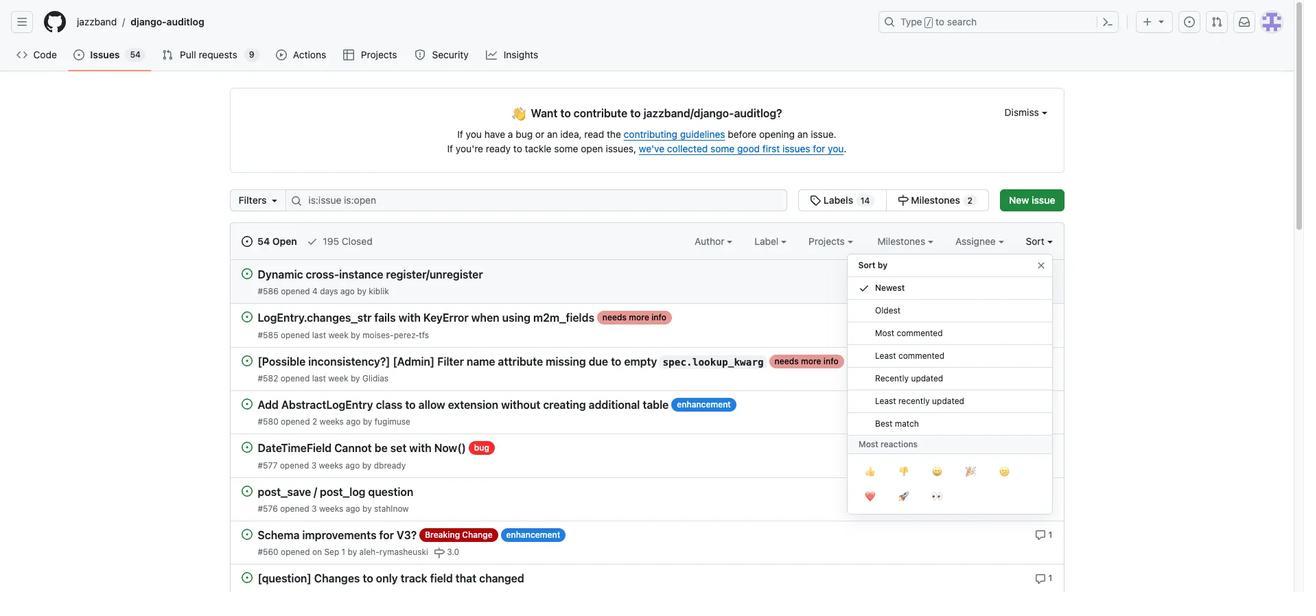 Task type: locate. For each thing, give the bounding box(es) containing it.
1 vertical spatial last
[[312, 374, 326, 384]]

0 vertical spatial check image
[[307, 236, 318, 247]]

0 horizontal spatial if
[[447, 143, 453, 155]]

updated up least recently updated
[[911, 374, 943, 384]]

check image left 195
[[307, 236, 318, 247]]

open issue image left datetimefield
[[241, 442, 252, 453]]

sort up close menu icon
[[1026, 236, 1045, 247]]

0 vertical spatial comment image
[[1034, 443, 1045, 454]]

empty
[[624, 356, 658, 368]]

enhancement down spec.lookup_kwarg
[[677, 400, 731, 410]]

weeks for cannot
[[319, 461, 343, 471]]

list
[[71, 11, 871, 33]]

open issue image for logentry.changes_str fails with keyerror when using m2m_fields
[[241, 312, 252, 323]]

0 vertical spatial sort
[[1026, 236, 1045, 247]]

3.0 link
[[434, 547, 460, 559]]

table image
[[344, 49, 355, 60]]

1 vertical spatial needs more info
[[775, 356, 839, 366]]

/ left post_log at the left bottom of page
[[314, 486, 317, 498]]

/ inside post_save / post_log question #576             opened 3 weeks ago by stahlnow
[[314, 486, 317, 498]]

👍
[[865, 465, 875, 479]]

updated down recently updated link
[[932, 396, 964, 407]]

1 vertical spatial weeks
[[319, 461, 343, 471]]

homepage image
[[44, 11, 66, 33]]

with right set at the bottom left of page
[[409, 443, 432, 455]]

54 for 54 open
[[258, 236, 270, 247]]

1 horizontal spatial 54
[[258, 236, 270, 247]]

2 vertical spatial comment image
[[1035, 574, 1046, 585]]

fugimuse
[[375, 417, 411, 427]]

5 open issue element from the top
[[241, 442, 252, 453]]

1 2 link from the top
[[1034, 398, 1053, 411]]

0 vertical spatial updated
[[911, 374, 943, 384]]

1 horizontal spatial some
[[711, 143, 735, 155]]

1 vertical spatial milestones
[[878, 236, 928, 247]]

#582             opened last week by glidias
[[258, 374, 389, 384]]

1 vertical spatial week
[[328, 374, 349, 384]]

week down inconsistency?]
[[328, 374, 349, 384]]

0 horizontal spatial needs more info link
[[597, 311, 672, 325]]

/ inside jazzband / django-auditlog
[[122, 16, 125, 28]]

0 vertical spatial bug
[[516, 128, 533, 140]]

1 horizontal spatial if
[[458, 128, 463, 140]]

issue opened image left git pull request icon
[[1185, 16, 1196, 27]]

comment image
[[1035, 313, 1046, 324], [1034, 400, 1045, 411]]

contributing guidelines link
[[624, 128, 726, 140]]

1 horizontal spatial projects
[[809, 236, 848, 247]]

info
[[652, 313, 667, 323], [824, 356, 839, 366]]

👎
[[899, 465, 909, 479]]

1 vertical spatial check image
[[859, 283, 870, 294]]

issue opened image
[[74, 49, 85, 60]]

4 open issue element from the top
[[241, 398, 252, 410]]

0 vertical spatial 54
[[130, 49, 141, 60]]

name
[[467, 356, 496, 368]]

check image
[[307, 236, 318, 247], [859, 283, 870, 294]]

0 horizontal spatial 54
[[130, 49, 141, 60]]

most down best
[[859, 440, 879, 450]]

1 least from the top
[[875, 351, 896, 361]]

2 link for datetimefield cannot be set with now()
[[1034, 442, 1053, 454]]

1 vertical spatial projects
[[809, 236, 848, 247]]

opened down logentry.changes_str
[[281, 330, 310, 340]]

1 vertical spatial open issue image
[[241, 442, 252, 453]]

if
[[458, 128, 463, 140], [447, 143, 453, 155]]

spec.lookup_kwarg
[[663, 357, 764, 368]]

2 2 link from the top
[[1034, 442, 1053, 454]]

least commented link
[[848, 345, 1052, 368]]

to right want
[[561, 107, 571, 119]]

0 vertical spatial week
[[329, 330, 349, 340]]

0 horizontal spatial triangle down image
[[270, 195, 280, 206]]

1 horizontal spatial you
[[828, 143, 844, 155]]

54 right issues
[[130, 49, 141, 60]]

when
[[472, 312, 500, 325]]

jazzband / django-auditlog
[[77, 16, 204, 28]]

0 vertical spatial comment image
[[1035, 313, 1046, 324]]

guidelines
[[680, 128, 726, 140]]

none search field containing filters
[[230, 190, 990, 212]]

least
[[875, 351, 896, 361], [875, 396, 896, 407]]

for up aleh-rymasheuski link
[[379, 530, 394, 542]]

3 open issue element from the top
[[241, 355, 252, 366]]

54 left open
[[258, 236, 270, 247]]

None search field
[[230, 190, 990, 212]]

0 vertical spatial more
[[629, 313, 650, 323]]

2 open issue element from the top
[[241, 311, 252, 323]]

ago down post_log at the left bottom of page
[[346, 504, 360, 514]]

by inside dynamic cross-instance register/unregister #586             opened 4 days ago by kiblik
[[357, 287, 367, 297]]

open issue image
[[241, 269, 252, 280], [241, 312, 252, 323], [241, 399, 252, 410], [241, 486, 252, 497], [241, 529, 252, 540]]

9
[[249, 49, 255, 60]]

by down inconsistency?]
[[351, 374, 360, 384]]

Issues search field
[[286, 190, 788, 212]]

0 horizontal spatial projects
[[361, 49, 397, 60]]

milestones
[[911, 194, 961, 206], [878, 236, 928, 247]]

if up you're
[[458, 128, 463, 140]]

2
[[968, 196, 973, 206], [1048, 400, 1053, 410], [312, 417, 317, 427], [1048, 443, 1053, 453]]

1 vertical spatial least
[[875, 396, 896, 407]]

0 vertical spatial open issue image
[[241, 355, 252, 366]]

0 vertical spatial enhancement
[[677, 400, 731, 410]]

most for most reactions
[[859, 440, 879, 450]]

milestones right milestone icon
[[911, 194, 961, 206]]

open issue element for [possible inconsistency?] [admin] filter name attribute missing due to empty
[[241, 355, 252, 366]]

0 horizontal spatial some
[[554, 143, 579, 155]]

projects right table icon
[[361, 49, 397, 60]]

bug right a
[[516, 128, 533, 140]]

opened left "4"
[[281, 287, 310, 297]]

1 vertical spatial 3
[[312, 504, 317, 514]]

1 an from the left
[[547, 128, 558, 140]]

plus image
[[1143, 16, 1154, 27]]

1 horizontal spatial /
[[314, 486, 317, 498]]

dbready link
[[374, 461, 406, 471]]

read
[[585, 128, 604, 140]]

first
[[763, 143, 780, 155]]

info for logentry.changes_str fails with keyerror when using m2m_fields
[[652, 313, 667, 323]]

milestones for milestones
[[878, 236, 928, 247]]

open issue image for post_save / post_log question
[[241, 486, 252, 497]]

additional
[[589, 399, 640, 412]]

1 open issue image from the top
[[241, 355, 252, 366]]

the
[[607, 128, 621, 140]]

to up contributing
[[631, 107, 641, 119]]

weeks inside post_save / post_log question #576             opened 3 weeks ago by stahlnow
[[319, 504, 344, 514]]

logentry.changes_str fails with keyerror when using m2m_fields link
[[258, 312, 595, 325]]

check image down sort by
[[859, 283, 870, 294]]

code
[[33, 49, 57, 60]]

opened up datetimefield
[[281, 417, 310, 427]]

.
[[844, 143, 847, 155]]

list containing jazzband
[[71, 11, 871, 33]]

sort inside menu
[[859, 260, 876, 271]]

least up best
[[875, 396, 896, 407]]

comment image
[[1034, 443, 1045, 454], [1035, 530, 1046, 541], [1035, 574, 1046, 585]]

0 vertical spatial commented
[[897, 328, 943, 339]]

most down the oldest
[[875, 328, 895, 339]]

needs more info link for [possible inconsistency?] [admin] filter name attribute missing due to empty
[[770, 355, 845, 369]]

/ right type
[[927, 18, 932, 27]]

issue opened image inside 54 open link
[[241, 236, 252, 247]]

opened down datetimefield
[[280, 461, 309, 471]]

projects down labels
[[809, 236, 848, 247]]

1 open issue element from the top
[[241, 268, 252, 280]]

more for logentry.changes_str fails with keyerror when using m2m_fields
[[629, 313, 650, 323]]

0 horizontal spatial needs more info
[[603, 313, 667, 323]]

more for [possible inconsistency?] [admin] filter name attribute missing due to empty
[[801, 356, 822, 366]]

to right ready
[[514, 143, 523, 155]]

comment image for logentry.changes_str fails with keyerror when using m2m_fields
[[1035, 313, 1046, 324]]

week up inconsistency?]
[[329, 330, 349, 340]]

milestone image
[[434, 548, 445, 559]]

6 open issue element from the top
[[241, 485, 252, 497]]

without
[[501, 399, 541, 412]]

triangle down image
[[1156, 16, 1167, 27], [270, 195, 280, 206]]

comment image for schema improvements for v3?
[[1035, 530, 1046, 541]]

last for logentry.changes_str fails with keyerror when using m2m_fields
[[312, 330, 326, 340]]

contributing
[[624, 128, 678, 140]]

0 vertical spatial 2 link
[[1034, 398, 1053, 411]]

needs more info for logentry.changes_str fails with keyerror when using m2m_fields
[[603, 313, 667, 323]]

milestones inside milestones popup button
[[878, 236, 928, 247]]

auditlog
[[167, 16, 204, 27]]

1 vertical spatial issue opened image
[[241, 236, 252, 247]]

0 horizontal spatial for
[[379, 530, 394, 542]]

by up the newest
[[878, 260, 888, 271]]

0 horizontal spatial enhancement link
[[501, 529, 566, 542]]

weeks up post_save / post_log question link
[[319, 461, 343, 471]]

projects link
[[338, 45, 404, 65]]

0 vertical spatial most
[[875, 328, 895, 339]]

issue opened image left 54 open
[[241, 236, 252, 247]]

newest
[[875, 283, 905, 293]]

enhancement up changed
[[507, 530, 561, 540]]

1 vertical spatial 54
[[258, 236, 270, 247]]

1 horizontal spatial an
[[798, 128, 809, 140]]

0 vertical spatial needs more info link
[[597, 311, 672, 325]]

#576
[[258, 504, 278, 514]]

fails
[[375, 312, 396, 325]]

0 vertical spatial info
[[652, 313, 667, 323]]

actions link
[[270, 45, 333, 65]]

0 vertical spatial needs
[[603, 313, 627, 323]]

comment image for add abstractlogentry class to allow extension without creating additional table
[[1034, 400, 1045, 411]]

0 vertical spatial 3
[[312, 461, 317, 471]]

0 vertical spatial last
[[312, 330, 326, 340]]

triangle down image left search image
[[270, 195, 280, 206]]

last down logentry.changes_str
[[312, 330, 326, 340]]

1 horizontal spatial enhancement link
[[672, 398, 737, 412]]

2 last from the top
[[312, 374, 326, 384]]

ago right days
[[341, 287, 355, 297]]

#560             opened on sep 1 by aleh-rymasheuski
[[258, 547, 429, 558]]

/ inside the type / to search
[[927, 18, 932, 27]]

0 vertical spatial weeks
[[320, 417, 344, 427]]

post_save / post_log question link
[[258, 486, 414, 498]]

sort for sort by
[[859, 260, 876, 271]]

0 vertical spatial with
[[399, 312, 421, 325]]

1 vertical spatial enhancement link
[[501, 529, 566, 542]]

2 open issue image from the top
[[241, 442, 252, 453]]

best
[[875, 419, 893, 429]]

notifications image
[[1240, 16, 1251, 27]]

open issue element
[[241, 268, 252, 280], [241, 311, 252, 323], [241, 355, 252, 366], [241, 398, 252, 410], [241, 442, 252, 453], [241, 485, 252, 497], [241, 529, 252, 540], [241, 572, 252, 584]]

schema
[[258, 530, 300, 542]]

0 horizontal spatial /
[[122, 16, 125, 28]]

1 vertical spatial most
[[859, 440, 879, 450]]

sort inside popup button
[[1026, 236, 1045, 247]]

0 horizontal spatial info
[[652, 313, 667, 323]]

or
[[536, 128, 545, 140]]

open issue element for post_save / post_log question
[[241, 485, 252, 497]]

/ for jazzband
[[122, 16, 125, 28]]

1 vertical spatial more
[[801, 356, 822, 366]]

an up issues
[[798, 128, 809, 140]]

issue
[[1032, 194, 1056, 206]]

3 open issue image from the top
[[241, 399, 252, 410]]

check image inside 195 closed link
[[307, 236, 318, 247]]

opened for #577             opened
[[280, 461, 309, 471]]

git pull request image
[[162, 49, 173, 60]]

you down issue.
[[828, 143, 844, 155]]

datetimefield cannot be set with now()
[[258, 443, 466, 455]]

0 vertical spatial needs more info
[[603, 313, 667, 323]]

last up abstractlogentry
[[312, 374, 326, 384]]

changes
[[314, 573, 360, 585]]

0 vertical spatial enhancement link
[[672, 398, 737, 412]]

milestones inside issue element
[[911, 194, 961, 206]]

1 horizontal spatial needs
[[775, 356, 799, 366]]

commented up recently updated
[[899, 351, 945, 361]]

that
[[456, 573, 477, 585]]

want
[[531, 107, 558, 119]]

some down "before"
[[711, 143, 735, 155]]

recently
[[899, 396, 930, 407]]

by down instance
[[357, 287, 367, 297]]

check image inside newest link
[[859, 283, 870, 294]]

/ left django-
[[122, 16, 125, 28]]

54 open link
[[241, 234, 297, 249]]

1 vertical spatial needs more info link
[[770, 355, 845, 369]]

0 vertical spatial for
[[813, 143, 826, 155]]

open issue image left [question]
[[241, 573, 252, 584]]

if left you're
[[447, 143, 453, 155]]

datetimefield cannot be set with now() link
[[258, 443, 466, 455]]

by left stahlnow link
[[363, 504, 372, 514]]

8 open issue element from the top
[[241, 572, 252, 584]]

aleh-rymasheuski link
[[360, 547, 429, 558]]

logentry.changes_str
[[258, 312, 372, 325]]

instance
[[339, 269, 384, 281]]

needs more info
[[603, 313, 667, 323], [775, 356, 839, 366]]

comment image inside the 2 link
[[1034, 443, 1045, 454]]

abstractlogentry
[[281, 399, 373, 412]]

triangle down image right plus image
[[1156, 16, 1167, 27]]

opened
[[281, 287, 310, 297], [281, 330, 310, 340], [281, 374, 310, 384], [281, 417, 310, 427], [280, 461, 309, 471], [280, 504, 309, 514], [281, 547, 310, 558]]

needs more info link for logentry.changes_str fails with keyerror when using m2m_fields
[[597, 311, 672, 325]]

1 vertical spatial 2 link
[[1034, 442, 1053, 454]]

1 open issue image from the top
[[241, 269, 252, 280]]

open
[[581, 143, 603, 155]]

comment image inside 1 link
[[1035, 313, 1046, 324]]

with up perez-
[[399, 312, 421, 325]]

1 last from the top
[[312, 330, 326, 340]]

3 open issue image from the top
[[241, 573, 252, 584]]

an right 'or'
[[547, 128, 558, 140]]

opened down [possible
[[281, 374, 310, 384]]

ago inside post_save / post_log question #576             opened 3 weeks ago by stahlnow
[[346, 504, 360, 514]]

4 1 link from the top
[[1035, 529, 1053, 541]]

0 horizontal spatial you
[[466, 128, 482, 140]]

1 vertical spatial commented
[[899, 351, 945, 361]]

3 1 link from the top
[[1035, 485, 1053, 497]]

sort up the newest
[[859, 260, 876, 271]]

1 horizontal spatial issue opened image
[[1185, 16, 1196, 27]]

0 horizontal spatial sort
[[859, 260, 876, 271]]

commented
[[897, 328, 943, 339], [899, 351, 945, 361]]

weeks down post_save / post_log question link
[[319, 504, 344, 514]]

[question]
[[258, 573, 312, 585]]

54 for 54
[[130, 49, 141, 60]]

requests
[[199, 49, 237, 60]]

3 down datetimefield
[[312, 461, 317, 471]]

/ for type
[[927, 18, 932, 27]]

open issue image left [possible
[[241, 355, 252, 366]]

by inside post_save / post_log question #576             opened 3 weeks ago by stahlnow
[[363, 504, 372, 514]]

open issue image for datetimefield cannot be set with now()
[[241, 442, 252, 453]]

#585
[[258, 330, 279, 340]]

stahlnow link
[[374, 504, 409, 514]]

0 horizontal spatial bug
[[474, 443, 490, 453]]

195
[[323, 236, 339, 247]]

some down the idea, on the left top of the page
[[554, 143, 579, 155]]

0 vertical spatial milestones
[[911, 194, 961, 206]]

1 vertical spatial triangle down image
[[270, 195, 280, 206]]

0 horizontal spatial issue opened image
[[241, 236, 252, 247]]

commented up least commented
[[897, 328, 943, 339]]

1 horizontal spatial needs more info link
[[770, 355, 845, 369]]

1 horizontal spatial for
[[813, 143, 826, 155]]

opened for #585             opened
[[281, 330, 310, 340]]

2 link
[[1034, 398, 1053, 411], [1034, 442, 1053, 454]]

1 horizontal spatial check image
[[859, 283, 870, 294]]

2 least from the top
[[875, 396, 896, 407]]

schema improvements for v3? link
[[258, 530, 417, 542]]

0 horizontal spatial more
[[629, 313, 650, 323]]

ago down cannot
[[346, 461, 360, 471]]

by inside menu
[[878, 260, 888, 271]]

last for [possible inconsistency?] [admin] filter name attribute missing due to empty
[[312, 374, 326, 384]]

newest link
[[848, 277, 1052, 300]]

enhancement link up changed
[[501, 529, 566, 542]]

security
[[432, 49, 469, 60]]

for
[[813, 143, 826, 155], [379, 530, 394, 542]]

enhancement link down spec.lookup_kwarg
[[672, 398, 737, 412]]

2 an from the left
[[798, 128, 809, 140]]

needs more info link
[[597, 311, 672, 325], [770, 355, 845, 369]]

enhancement link
[[672, 398, 737, 412], [501, 529, 566, 542]]

3 down post_save / post_log question link
[[312, 504, 317, 514]]

you up you're
[[466, 128, 482, 140]]

open issue image
[[241, 355, 252, 366], [241, 442, 252, 453], [241, 573, 252, 584]]

4
[[312, 287, 318, 297]]

1 horizontal spatial sort
[[1026, 236, 1045, 247]]

0 horizontal spatial check image
[[307, 236, 318, 247]]

open issue image for dynamic cross-instance register/unregister
[[241, 269, 252, 280]]

0 horizontal spatial an
[[547, 128, 558, 140]]

register/unregister
[[386, 269, 483, 281]]

0 vertical spatial if
[[458, 128, 463, 140]]

glidias
[[363, 374, 389, 384]]

opened left 'on'
[[281, 547, 310, 558]]

1 vertical spatial sort
[[859, 260, 876, 271]]

weeks down abstractlogentry
[[320, 417, 344, 427]]

[question] changes to only track field that changed link
[[258, 573, 525, 585]]

2 1 link from the top
[[1035, 355, 1053, 366]]

author button
[[695, 234, 733, 249]]

dbready
[[374, 461, 406, 471]]

to right class
[[405, 399, 416, 412]]

extension
[[448, 399, 499, 412]]

2 vertical spatial weeks
[[319, 504, 344, 514]]

2 vertical spatial open issue image
[[241, 573, 252, 584]]

comment image inside the 2 link
[[1034, 400, 1045, 411]]

1 1 link from the top
[[1035, 311, 1053, 324]]

least up "recently"
[[875, 351, 896, 361]]

least for least commented
[[875, 351, 896, 361]]

opened down post_save
[[280, 504, 309, 514]]

by left fugimuse link
[[363, 417, 372, 427]]

good
[[738, 143, 760, 155]]

7 open issue element from the top
[[241, 529, 252, 540]]

info for [possible inconsistency?] [admin] filter name attribute missing due to empty
[[824, 356, 839, 366]]

👎 link
[[887, 460, 921, 485]]

0 vertical spatial projects
[[361, 49, 397, 60]]

only
[[376, 573, 398, 585]]

milestones up sort by
[[878, 236, 928, 247]]

1 vertical spatial needs
[[775, 356, 799, 366]]

filters button
[[230, 190, 287, 212]]

2 open issue image from the top
[[241, 312, 252, 323]]

projects inside popup button
[[809, 236, 848, 247]]

1 vertical spatial info
[[824, 356, 839, 366]]

if you have a bug or an idea, read the contributing guidelines before opening an issue. if you're ready to tackle some open issues, we've collected some good first issues for you .
[[447, 128, 847, 155]]

changed
[[479, 573, 525, 585]]

bug right now()
[[474, 443, 490, 453]]

triangle down image inside "filters" popup button
[[270, 195, 280, 206]]

1 vertical spatial comment image
[[1034, 400, 1045, 411]]

1 horizontal spatial bug
[[516, 128, 533, 140]]

0 horizontal spatial needs
[[603, 313, 627, 323]]

breaking change
[[425, 530, 493, 540]]

0 vertical spatial least
[[875, 351, 896, 361]]

2 week from the top
[[328, 374, 349, 384]]

needs
[[603, 313, 627, 323], [775, 356, 799, 366]]

1 horizontal spatial info
[[824, 356, 839, 366]]

moises-perez-tfs link
[[363, 330, 429, 340]]

2 horizontal spatial /
[[927, 18, 932, 27]]

some
[[554, 143, 579, 155], [711, 143, 735, 155]]

0 horizontal spatial enhancement
[[507, 530, 561, 540]]

1 week from the top
[[329, 330, 349, 340]]

3 inside post_save / post_log question #576             opened 3 weeks ago by stahlnow
[[312, 504, 317, 514]]

attribute
[[498, 356, 543, 368]]

5 open issue image from the top
[[241, 529, 252, 540]]

4 open issue image from the top
[[241, 486, 252, 497]]

perez-
[[394, 330, 419, 340]]

0 vertical spatial triangle down image
[[1156, 16, 1167, 27]]

for down issue.
[[813, 143, 826, 155]]

issue opened image
[[1185, 16, 1196, 27], [241, 236, 252, 247]]



Task type: describe. For each thing, give the bounding box(es) containing it.
1 vertical spatial with
[[409, 443, 432, 455]]

1 horizontal spatial triangle down image
[[1156, 16, 1167, 27]]

1 vertical spatial enhancement
[[507, 530, 561, 540]]

open issue image for add abstractlogentry class to allow extension without creating additional table
[[241, 399, 252, 410]]

🚀
[[899, 490, 909, 503]]

labels 14
[[821, 194, 870, 206]]

closed
[[342, 236, 373, 247]]

14
[[861, 196, 870, 206]]

sort button
[[1026, 234, 1053, 249]]

django-
[[131, 16, 167, 27]]

🎉
[[966, 465, 976, 479]]

[question] changes to only track field that changed
[[258, 573, 525, 585]]

tfs
[[419, 330, 429, 340]]

[possible inconsistency?] [admin] filter name attribute missing due to empty spec.lookup_kwarg
[[258, 356, 764, 368]]

have
[[485, 128, 506, 140]]

comment image for datetimefield cannot be set with now()
[[1034, 443, 1045, 454]]

❤️ link
[[853, 485, 887, 510]]

creating
[[543, 399, 586, 412]]

opened inside dynamic cross-instance register/unregister #586             opened 4 days ago by kiblik
[[281, 287, 310, 297]]

most commented link
[[848, 323, 1052, 345]]

projects button
[[809, 234, 853, 249]]

1 vertical spatial for
[[379, 530, 394, 542]]

least for least recently updated
[[875, 396, 896, 407]]

tackle
[[525, 143, 552, 155]]

1 vertical spatial if
[[447, 143, 453, 155]]

dynamic cross-instance register/unregister link
[[258, 269, 483, 281]]

author
[[695, 236, 727, 247]]

for inside if you have a bug or an idea, read the contributing guidelines before opening an issue. if you're ready to tackle some open issues, we've collected some good first issues for you .
[[813, 143, 826, 155]]

open issue image for schema improvements for v3?
[[241, 529, 252, 540]]

opened for #580             opened
[[281, 417, 310, 427]]

shield image
[[415, 49, 426, 60]]

most for most commented
[[875, 328, 895, 339]]

1 vertical spatial you
[[828, 143, 844, 155]]

/ for post_save
[[314, 486, 317, 498]]

week for [possible inconsistency?] [admin] filter name attribute missing due to empty
[[328, 374, 349, 384]]

reactions
[[881, 440, 918, 450]]

sep
[[324, 547, 339, 558]]

new issue link
[[1001, 190, 1065, 212]]

commented for least commented
[[899, 351, 945, 361]]

bug link
[[469, 442, 495, 455]]

keyerror
[[424, 312, 469, 325]]

issue element
[[799, 190, 990, 212]]

tag image
[[810, 195, 821, 206]]

ago inside dynamic cross-instance register/unregister #586             opened 4 days ago by kiblik
[[341, 287, 355, 297]]

you're
[[456, 143, 484, 155]]

assignee button
[[956, 234, 1004, 249]]

search image
[[291, 196, 302, 207]]

by left moises-
[[351, 330, 360, 340]]

jazzband/django-
[[644, 107, 735, 119]]

1 horizontal spatial enhancement
[[677, 400, 731, 410]]

oldest
[[875, 306, 901, 316]]

we've collected some good first issues for you link
[[639, 143, 844, 155]]

rymasheuski
[[380, 547, 429, 558]]

needs more info for [possible inconsistency?] [admin] filter name attribute missing due to empty
[[775, 356, 839, 366]]

😕 link
[[988, 460, 1022, 485]]

stahlnow
[[374, 504, 409, 514]]

play image
[[276, 49, 287, 60]]

1 some from the left
[[554, 143, 579, 155]]

#582
[[258, 374, 278, 384]]

😄 link
[[921, 460, 954, 485]]

best match link
[[848, 413, 1052, 436]]

1 link for logentry.changes_str fails with keyerror when using m2m_fields
[[1035, 311, 1053, 324]]

👍 link
[[853, 460, 887, 485]]

close menu image
[[1036, 260, 1047, 271]]

needs for [possible inconsistency?] [admin] filter name attribute missing due to empty
[[775, 356, 799, 366]]

1 link for post_save / post_log question
[[1035, 485, 1053, 497]]

new
[[1010, 194, 1030, 206]]

label
[[755, 236, 782, 247]]

aleh-
[[360, 547, 380, 558]]

recently
[[875, 374, 909, 384]]

open issue image for [question] changes to only track field that changed
[[241, 573, 252, 584]]

ago up cannot
[[346, 417, 361, 427]]

weeks for abstractlogentry
[[320, 417, 344, 427]]

#580             opened 2 weeks ago by fugimuse
[[258, 417, 411, 427]]

2 inside milestones 2
[[968, 196, 973, 206]]

5 1 link from the top
[[1035, 572, 1053, 585]]

open issue element for add abstractlogentry class to allow extension without creating additional table
[[241, 398, 252, 410]]

graph image
[[486, 49, 497, 60]]

collected
[[667, 143, 708, 155]]

match
[[895, 419, 919, 429]]

open
[[273, 236, 297, 247]]

opened for #582             opened
[[281, 374, 310, 384]]

week for logentry.changes_str fails with keyerror when using m2m_fields
[[329, 330, 349, 340]]

label button
[[755, 234, 787, 249]]

bug inside if you have a bug or an idea, read the contributing guidelines before opening an issue. if you're ready to tackle some open issues, we've collected some good first issues for you .
[[516, 128, 533, 140]]

to left search on the right top of the page
[[936, 16, 945, 27]]

dynamic cross-instance register/unregister #586             opened 4 days ago by kiblik
[[258, 269, 483, 297]]

breaking
[[425, 530, 460, 540]]

moises-
[[363, 330, 394, 340]]

milestone image
[[898, 195, 909, 206]]

open issue element for dynamic cross-instance register/unregister
[[241, 268, 252, 280]]

code image
[[16, 49, 27, 60]]

pull requests
[[180, 49, 237, 60]]

idea,
[[561, 128, 582, 140]]

cross-
[[306, 269, 339, 281]]

most commented
[[875, 328, 943, 339]]

54 open
[[255, 236, 297, 247]]

1 vertical spatial bug
[[474, 443, 490, 453]]

command palette image
[[1103, 16, 1114, 27]]

1 link for schema improvements for v3?
[[1035, 529, 1053, 541]]

open issue element for datetimefield cannot be set with now()
[[241, 442, 252, 453]]

open issue element for schema improvements for v3?
[[241, 529, 252, 540]]

a
[[508, 128, 513, 140]]

by left aleh-
[[348, 547, 357, 558]]

now()
[[434, 443, 466, 455]]

least recently updated link
[[848, 391, 1052, 413]]

schema improvements for v3?
[[258, 530, 417, 542]]

1 vertical spatial updated
[[932, 396, 964, 407]]

sort for sort
[[1026, 236, 1045, 247]]

jazzband link
[[71, 11, 122, 33]]

open issue element for [question] changes to only track field that changed
[[241, 572, 252, 584]]

filter
[[438, 356, 464, 368]]

dismiss button
[[1005, 105, 1048, 119]]

m2m_fields
[[533, 312, 595, 325]]

git pull request image
[[1212, 16, 1223, 27]]

by down datetimefield cannot be set with now()
[[362, 461, 372, 471]]

allow
[[419, 399, 446, 412]]

commented for most commented
[[897, 328, 943, 339]]

to right 'due' at bottom left
[[611, 356, 622, 368]]

insights link
[[481, 45, 545, 65]]

add abstractlogentry class to allow extension without creating additional table link
[[258, 399, 669, 412]]

2 link for add abstractlogentry class to allow extension without creating additional table
[[1034, 398, 1053, 411]]

0 vertical spatial issue opened image
[[1185, 16, 1196, 27]]

1 link for [possible inconsistency?] [admin] filter name attribute missing due to empty
[[1035, 355, 1053, 366]]

to left only at the bottom
[[363, 573, 373, 585]]

search
[[948, 16, 977, 27]]

needs for logentry.changes_str fails with keyerror when using m2m_fields
[[603, 313, 627, 323]]

post_log
[[320, 486, 366, 498]]

2 some from the left
[[711, 143, 735, 155]]

pull
[[180, 49, 196, 60]]

to inside if you have a bug or an idea, read the contributing guidelines before opening an issue. if you're ready to tackle some open issues, we've collected some good first issues for you .
[[514, 143, 523, 155]]

insights
[[504, 49, 539, 60]]

check image for newest link
[[859, 283, 870, 294]]

issues
[[90, 49, 120, 60]]

opened inside post_save / post_log question #576             opened 3 weeks ago by stahlnow
[[280, 504, 309, 514]]

milestones button
[[878, 234, 934, 249]]

open issue element for logentry.changes_str fails with keyerror when using m2m_fields
[[241, 311, 252, 323]]

sort by menu
[[847, 249, 1053, 526]]

Search all issues text field
[[286, 190, 788, 212]]

auditlog?
[[735, 107, 783, 119]]

class
[[376, 399, 403, 412]]

jazzband
[[77, 16, 117, 27]]

least recently updated
[[875, 396, 964, 407]]

opened for #560             opened
[[281, 547, 310, 558]]

milestones for milestones 2
[[911, 194, 961, 206]]

due
[[589, 356, 609, 368]]

before
[[728, 128, 757, 140]]

check image for 195 closed link at the top left
[[307, 236, 318, 247]]

recently updated
[[875, 374, 943, 384]]

security link
[[409, 45, 475, 65]]

type / to search
[[901, 16, 977, 27]]

glidias link
[[363, 374, 389, 384]]

open issue image for [possible inconsistency?] [admin] filter name attribute missing due to empty
[[241, 355, 252, 366]]



Task type: vqa. For each thing, say whether or not it's contained in the screenshot.


